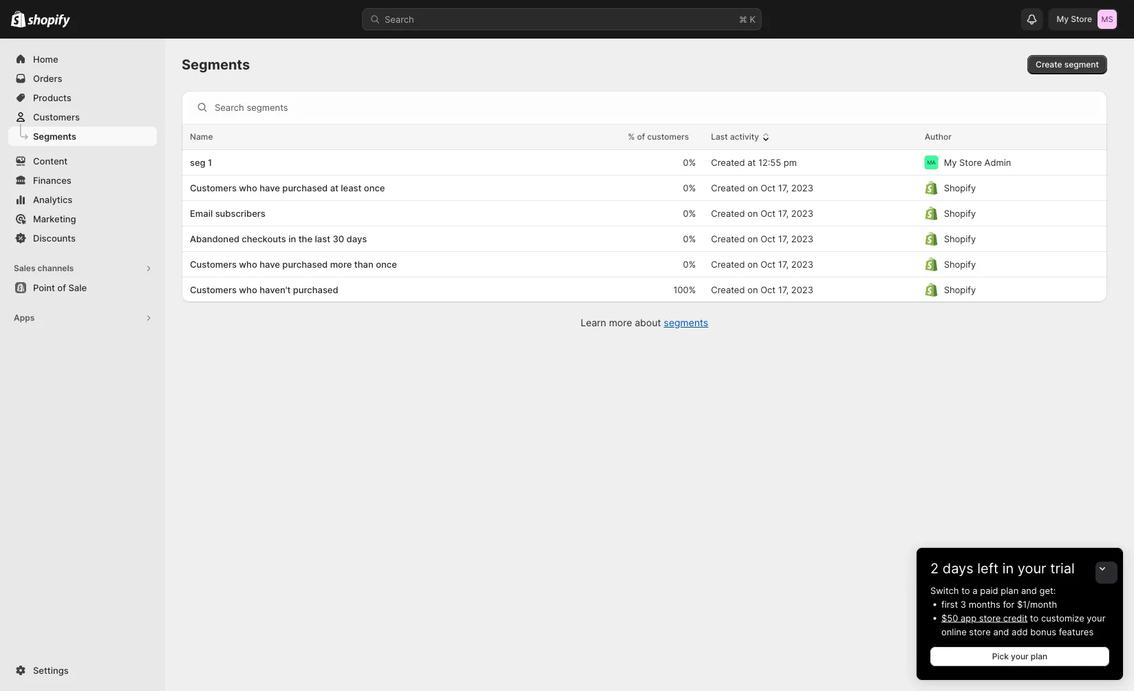 Task type: vqa. For each thing, say whether or not it's contained in the screenshot.
bottom Select
no



Task type: locate. For each thing, give the bounding box(es) containing it.
created on oct 17, 2023 for 30
[[711, 233, 814, 244]]

1 vertical spatial to
[[1030, 613, 1039, 623]]

1 horizontal spatial segments
[[182, 56, 250, 73]]

point of sale link
[[8, 278, 157, 297]]

app
[[961, 613, 977, 623]]

0 vertical spatial at
[[748, 157, 756, 168]]

to left a
[[962, 585, 970, 596]]

0 horizontal spatial shopify image
[[11, 11, 26, 27]]

more left than
[[330, 259, 352, 269]]

on for least
[[748, 182, 758, 193]]

0%
[[683, 157, 696, 168], [683, 182, 696, 193], [683, 208, 696, 219], [683, 233, 696, 244], [683, 259, 696, 269]]

3 who from the top
[[239, 284, 257, 295]]

last activity button
[[711, 130, 773, 144]]

2 vertical spatial who
[[239, 284, 257, 295]]

have for at
[[260, 182, 280, 193]]

and up $1/month on the bottom right
[[1021, 585, 1037, 596]]

5 oct from the top
[[761, 284, 776, 295]]

3 2023 from the top
[[791, 233, 814, 244]]

orders
[[33, 73, 62, 84]]

0 horizontal spatial my
[[944, 157, 957, 168]]

1 vertical spatial my
[[944, 157, 957, 168]]

0 horizontal spatial and
[[993, 626, 1009, 637]]

who up subscribers at left
[[239, 182, 257, 193]]

1 horizontal spatial at
[[748, 157, 756, 168]]

store down $50 app store credit "link" on the bottom
[[969, 626, 991, 637]]

1 vertical spatial once
[[376, 259, 397, 269]]

1 vertical spatial store
[[960, 157, 982, 168]]

3 created from the top
[[711, 208, 745, 219]]

1 horizontal spatial store
[[1071, 14, 1092, 24]]

1 horizontal spatial of
[[637, 132, 645, 142]]

created on oct 17, 2023 for least
[[711, 182, 814, 193]]

your right pick
[[1011, 651, 1029, 661]]

0 vertical spatial purchased
[[282, 182, 328, 193]]

4 created from the top
[[711, 233, 745, 244]]

1 have from the top
[[260, 182, 280, 193]]

who for customers who have purchased at least once
[[239, 182, 257, 193]]

created for customers who have purchased at least once
[[711, 182, 745, 193]]

1
[[208, 157, 212, 168]]

5 created from the top
[[711, 259, 745, 269]]

1 on from the top
[[748, 182, 758, 193]]

your up the features
[[1087, 613, 1106, 623]]

once
[[364, 182, 385, 193], [376, 259, 397, 269]]

last
[[711, 132, 728, 142]]

0 vertical spatial store
[[979, 613, 1001, 623]]

0 horizontal spatial at
[[330, 182, 339, 193]]

and
[[1021, 585, 1037, 596], [993, 626, 1009, 637]]

1 vertical spatial your
[[1087, 613, 1106, 623]]

1 horizontal spatial and
[[1021, 585, 1037, 596]]

0 horizontal spatial of
[[57, 282, 66, 293]]

purchased down the
[[282, 259, 328, 269]]

at
[[748, 157, 756, 168], [330, 182, 339, 193]]

0 horizontal spatial in
[[289, 233, 296, 244]]

last
[[315, 233, 330, 244]]

3 created on oct 17, 2023 from the top
[[711, 233, 814, 244]]

1 vertical spatial purchased
[[282, 259, 328, 269]]

content
[[33, 156, 68, 166]]

3 shopify from the top
[[944, 233, 976, 244]]

who down checkouts
[[239, 259, 257, 269]]

have up haven't
[[260, 259, 280, 269]]

0 horizontal spatial to
[[962, 585, 970, 596]]

my right my store admin icon
[[944, 157, 957, 168]]

0 vertical spatial plan
[[1001, 585, 1019, 596]]

0 vertical spatial your
[[1018, 560, 1047, 577]]

1 shopify from the top
[[944, 182, 976, 193]]

0 horizontal spatial store
[[960, 157, 982, 168]]

1 vertical spatial at
[[330, 182, 339, 193]]

once right least
[[364, 182, 385, 193]]

segments
[[182, 56, 250, 73], [33, 131, 76, 141]]

store inside to customize your online store and add bonus features
[[969, 626, 991, 637]]

2 who from the top
[[239, 259, 257, 269]]

1 17, from the top
[[778, 182, 789, 193]]

once for customers who have purchased more than once
[[376, 259, 397, 269]]

in inside dropdown button
[[1003, 560, 1014, 577]]

⌘ k
[[739, 14, 756, 24]]

of right %
[[637, 132, 645, 142]]

purchased left least
[[282, 182, 328, 193]]

customers who have purchased more than once
[[190, 259, 397, 269]]

created
[[711, 157, 745, 168], [711, 182, 745, 193], [711, 208, 745, 219], [711, 233, 745, 244], [711, 259, 745, 269], [711, 284, 745, 295]]

abandoned
[[190, 233, 239, 244]]

store
[[1071, 14, 1092, 24], [960, 157, 982, 168]]

of inside point of sale link
[[57, 282, 66, 293]]

4 shopify from the top
[[944, 259, 976, 269]]

2 have from the top
[[260, 259, 280, 269]]

subscribers
[[215, 208, 266, 219]]

oct for than
[[761, 259, 776, 269]]

1 horizontal spatial more
[[609, 317, 632, 329]]

1 vertical spatial and
[[993, 626, 1009, 637]]

0 vertical spatial store
[[1071, 14, 1092, 24]]

1 oct from the top
[[761, 182, 776, 193]]

0 vertical spatial of
[[637, 132, 645, 142]]

1 vertical spatial who
[[239, 259, 257, 269]]

seg
[[190, 157, 206, 168]]

of left sale
[[57, 282, 66, 293]]

1 horizontal spatial days
[[943, 560, 974, 577]]

who
[[239, 182, 257, 193], [239, 259, 257, 269], [239, 284, 257, 295]]

shopify for least
[[944, 182, 976, 193]]

1 created from the top
[[711, 157, 745, 168]]

your up get: on the bottom
[[1018, 560, 1047, 577]]

and for plan
[[1021, 585, 1037, 596]]

point of sale button
[[0, 278, 165, 297]]

email subscribers link
[[190, 206, 553, 220]]

0 vertical spatial once
[[364, 182, 385, 193]]

home
[[33, 54, 58, 64]]

0 vertical spatial in
[[289, 233, 296, 244]]

1 vertical spatial of
[[57, 282, 66, 293]]

4 on from the top
[[748, 259, 758, 269]]

0 horizontal spatial days
[[347, 233, 367, 244]]

credit
[[1003, 613, 1028, 623]]

your
[[1018, 560, 1047, 577], [1087, 613, 1106, 623], [1011, 651, 1029, 661]]

purchased
[[282, 182, 328, 193], [282, 259, 328, 269], [293, 284, 338, 295]]

oct for 30
[[761, 233, 776, 244]]

3 oct from the top
[[761, 233, 776, 244]]

at left 12:55 pm
[[748, 157, 756, 168]]

last activity
[[711, 132, 759, 142]]

once inside customers who have purchased more than once link
[[376, 259, 397, 269]]

0 vertical spatial days
[[347, 233, 367, 244]]

1 vertical spatial days
[[943, 560, 974, 577]]

5 2023 from the top
[[791, 284, 814, 295]]

1 horizontal spatial to
[[1030, 613, 1039, 623]]

⌘
[[739, 14, 747, 24]]

5 on from the top
[[748, 284, 758, 295]]

seg 1
[[190, 157, 212, 168]]

2023 for least
[[791, 182, 814, 193]]

0 vertical spatial more
[[330, 259, 352, 269]]

store down months
[[979, 613, 1001, 623]]

2 days left in your trial button
[[917, 548, 1123, 577]]

created on oct 17, 2023 for than
[[711, 259, 814, 269]]

1 who from the top
[[239, 182, 257, 193]]

1 vertical spatial segments
[[33, 131, 76, 141]]

once for customers who have purchased at least once
[[364, 182, 385, 193]]

3 0% from the top
[[683, 208, 696, 219]]

shopify
[[944, 182, 976, 193], [944, 208, 976, 219], [944, 233, 976, 244], [944, 259, 976, 269], [944, 284, 976, 295]]

more right learn
[[609, 317, 632, 329]]

sales
[[14, 263, 35, 273]]

in left the
[[289, 233, 296, 244]]

0 vertical spatial who
[[239, 182, 257, 193]]

store left admin on the right
[[960, 157, 982, 168]]

1 2023 from the top
[[791, 182, 814, 193]]

and inside to customize your online store and add bonus features
[[993, 626, 1009, 637]]

4 2023 from the top
[[791, 259, 814, 269]]

17,
[[778, 182, 789, 193], [778, 208, 789, 219], [778, 233, 789, 244], [778, 259, 789, 269], [778, 284, 789, 295]]

store left my store icon
[[1071, 14, 1092, 24]]

created for customers who have purchased more than once
[[711, 259, 745, 269]]

on for 30
[[748, 233, 758, 244]]

0 vertical spatial and
[[1021, 585, 1037, 596]]

4 created on oct 17, 2023 from the top
[[711, 259, 814, 269]]

4 0% from the top
[[683, 233, 696, 244]]

1 vertical spatial plan
[[1031, 651, 1048, 661]]

your inside dropdown button
[[1018, 560, 1047, 577]]

in
[[289, 233, 296, 244], [1003, 560, 1014, 577]]

2 created from the top
[[711, 182, 745, 193]]

get:
[[1040, 585, 1056, 596]]

on
[[748, 182, 758, 193], [748, 208, 758, 219], [748, 233, 758, 244], [748, 259, 758, 269], [748, 284, 758, 295]]

than
[[354, 259, 374, 269]]

0 vertical spatial to
[[962, 585, 970, 596]]

plan down bonus
[[1031, 651, 1048, 661]]

1 horizontal spatial my
[[1057, 14, 1069, 24]]

once inside customers who have purchased at least once link
[[364, 182, 385, 193]]

5 created on oct 17, 2023 from the top
[[711, 284, 814, 295]]

pick your plan
[[992, 651, 1048, 661]]

have
[[260, 182, 280, 193], [260, 259, 280, 269]]

discounts
[[33, 233, 76, 243]]

1 vertical spatial have
[[260, 259, 280, 269]]

products link
[[8, 88, 157, 107]]

customers
[[647, 132, 689, 142]]

create
[[1036, 60, 1062, 70]]

created on oct 17, 2023
[[711, 182, 814, 193], [711, 208, 814, 219], [711, 233, 814, 244], [711, 259, 814, 269], [711, 284, 814, 295]]

store for my store
[[1071, 14, 1092, 24]]

%
[[628, 132, 635, 142]]

my left my store icon
[[1057, 14, 1069, 24]]

3 on from the top
[[748, 233, 758, 244]]

who left haven't
[[239, 284, 257, 295]]

purchased down customers who have purchased more than once
[[293, 284, 338, 295]]

plan up for
[[1001, 585, 1019, 596]]

at left least
[[330, 182, 339, 193]]

k
[[750, 14, 756, 24]]

customers for customers
[[33, 112, 80, 122]]

shopify image
[[11, 11, 26, 27], [28, 14, 70, 28]]

4 oct from the top
[[761, 259, 776, 269]]

once right than
[[376, 259, 397, 269]]

1 created on oct 17, 2023 from the top
[[711, 182, 814, 193]]

have up subscribers at left
[[260, 182, 280, 193]]

17, for least
[[778, 182, 789, 193]]

4 17, from the top
[[778, 259, 789, 269]]

marketing link
[[8, 209, 157, 229]]

100%
[[673, 284, 696, 295]]

2 2023 from the top
[[791, 208, 814, 219]]

created for abandoned checkouts in the last 30 days
[[711, 233, 745, 244]]

customers
[[33, 112, 80, 122], [190, 182, 237, 193], [190, 259, 237, 269], [190, 284, 237, 295]]

0 vertical spatial segments
[[182, 56, 250, 73]]

3 17, from the top
[[778, 233, 789, 244]]

0 vertical spatial have
[[260, 182, 280, 193]]

1 vertical spatial in
[[1003, 560, 1014, 577]]

first 3 months for $1/month
[[942, 599, 1057, 609]]

admin
[[985, 157, 1011, 168]]

segment
[[1065, 60, 1099, 70]]

least
[[341, 182, 362, 193]]

segments
[[664, 317, 709, 329]]

0 vertical spatial my
[[1057, 14, 1069, 24]]

5 0% from the top
[[683, 259, 696, 269]]

2 17, from the top
[[778, 208, 789, 219]]

name
[[190, 132, 213, 142]]

6 created from the top
[[711, 284, 745, 295]]

days right 30
[[347, 233, 367, 244]]

and left add
[[993, 626, 1009, 637]]

my for my store admin
[[944, 157, 957, 168]]

1 horizontal spatial in
[[1003, 560, 1014, 577]]

1 vertical spatial more
[[609, 317, 632, 329]]

1 vertical spatial store
[[969, 626, 991, 637]]

days right the 2 on the right
[[943, 560, 974, 577]]

in right the left in the right of the page
[[1003, 560, 1014, 577]]

search
[[385, 14, 414, 24]]

to down $1/month on the bottom right
[[1030, 613, 1039, 623]]

2 days left in your trial
[[931, 560, 1075, 577]]

my store image
[[1098, 10, 1117, 29]]

2 oct from the top
[[761, 208, 776, 219]]

2 0% from the top
[[683, 182, 696, 193]]

create segment link
[[1028, 55, 1107, 74]]



Task type: describe. For each thing, give the bounding box(es) containing it.
17, for 30
[[778, 233, 789, 244]]

email subscribers
[[190, 208, 266, 219]]

email
[[190, 208, 213, 219]]

% of customers
[[628, 132, 689, 142]]

analytics link
[[8, 190, 157, 209]]

2
[[931, 560, 939, 577]]

shopify for 30
[[944, 233, 976, 244]]

left
[[978, 560, 999, 577]]

finances link
[[8, 171, 157, 190]]

paid
[[980, 585, 998, 596]]

0% for 30
[[683, 233, 696, 244]]

$50 app store credit link
[[942, 613, 1028, 623]]

on for than
[[748, 259, 758, 269]]

of for sale
[[57, 282, 66, 293]]

to inside to customize your online store and add bonus features
[[1030, 613, 1039, 623]]

created for email subscribers
[[711, 208, 745, 219]]

add
[[1012, 626, 1028, 637]]

2 on from the top
[[748, 208, 758, 219]]

customers who have purchased more than once link
[[190, 257, 553, 271]]

have for more
[[260, 259, 280, 269]]

customize
[[1041, 613, 1085, 623]]

my store admin
[[944, 157, 1011, 168]]

1 horizontal spatial shopify image
[[28, 14, 70, 28]]

sale
[[68, 282, 87, 293]]

point of sale
[[33, 282, 87, 293]]

purchased for at
[[282, 182, 328, 193]]

customers for customers who have purchased at least once
[[190, 182, 237, 193]]

haven't
[[260, 284, 291, 295]]

content link
[[8, 151, 157, 171]]

sales channels button
[[8, 259, 157, 278]]

your inside to customize your online store and add bonus features
[[1087, 613, 1106, 623]]

2 shopify from the top
[[944, 208, 976, 219]]

3
[[961, 599, 966, 609]]

17, for than
[[778, 259, 789, 269]]

created at 12:55 pm
[[711, 157, 797, 168]]

2 vertical spatial your
[[1011, 651, 1029, 661]]

customers who have purchased at least once link
[[190, 181, 553, 195]]

12:55 pm
[[758, 157, 797, 168]]

seg 1 link
[[190, 156, 553, 169]]

customers for customers who have purchased more than once
[[190, 259, 237, 269]]

checkouts
[[242, 233, 286, 244]]

my for my store
[[1057, 14, 1069, 24]]

created for customers who haven't purchased
[[711, 284, 745, 295]]

who for customers who have purchased more than once
[[239, 259, 257, 269]]

2023 for than
[[791, 259, 814, 269]]

apps
[[14, 313, 35, 323]]

1 horizontal spatial plan
[[1031, 651, 1048, 661]]

the
[[298, 233, 313, 244]]

and for store
[[993, 626, 1009, 637]]

days inside dropdown button
[[943, 560, 974, 577]]

0 horizontal spatial more
[[330, 259, 352, 269]]

2 created on oct 17, 2023 from the top
[[711, 208, 814, 219]]

0 horizontal spatial plan
[[1001, 585, 1019, 596]]

$50 app store credit
[[942, 613, 1028, 623]]

settings
[[33, 665, 69, 676]]

0% for least
[[683, 182, 696, 193]]

who for customers who haven't purchased
[[239, 284, 257, 295]]

2023 for 30
[[791, 233, 814, 244]]

of for customers
[[637, 132, 645, 142]]

abandoned checkouts in the last 30 days
[[190, 233, 367, 244]]

finances
[[33, 175, 71, 185]]

orders link
[[8, 69, 157, 88]]

2 days left in your trial element
[[917, 584, 1123, 680]]

sales channels
[[14, 263, 74, 273]]

about
[[635, 317, 661, 329]]

30
[[333, 233, 344, 244]]

apps button
[[8, 308, 157, 328]]

segments link
[[8, 127, 157, 146]]

activity
[[730, 132, 759, 142]]

discounts link
[[8, 229, 157, 248]]

products
[[33, 92, 71, 103]]

for
[[1003, 599, 1015, 609]]

learn more about segments
[[581, 317, 709, 329]]

customers link
[[8, 107, 157, 127]]

to customize your online store and add bonus features
[[942, 613, 1106, 637]]

created for seg 1
[[711, 157, 745, 168]]

5 17, from the top
[[778, 284, 789, 295]]

Search segments text field
[[215, 96, 1102, 118]]

switch to a paid plan and get:
[[931, 585, 1056, 596]]

author
[[925, 132, 952, 142]]

2 vertical spatial purchased
[[293, 284, 338, 295]]

features
[[1059, 626, 1094, 637]]

oct for least
[[761, 182, 776, 193]]

point
[[33, 282, 55, 293]]

learn
[[581, 317, 606, 329]]

pick your plan link
[[931, 647, 1110, 666]]

settings link
[[8, 661, 157, 680]]

$1/month
[[1017, 599, 1057, 609]]

create segment
[[1036, 60, 1099, 70]]

store for my store admin
[[960, 157, 982, 168]]

abandoned checkouts in the last 30 days link
[[190, 232, 553, 246]]

pick
[[992, 651, 1009, 661]]

shopify for than
[[944, 259, 976, 269]]

0% for than
[[683, 259, 696, 269]]

purchased for more
[[282, 259, 328, 269]]

online
[[942, 626, 967, 637]]

analytics
[[33, 194, 72, 205]]

bonus
[[1031, 626, 1057, 637]]

$50
[[942, 613, 958, 623]]

1 0% from the top
[[683, 157, 696, 168]]

0 horizontal spatial segments
[[33, 131, 76, 141]]

trial
[[1050, 560, 1075, 577]]

channels
[[38, 263, 74, 273]]

my store admin image
[[925, 156, 939, 169]]

switch
[[931, 585, 959, 596]]

a
[[973, 585, 978, 596]]

marketing
[[33, 213, 76, 224]]

first
[[942, 599, 958, 609]]

my store
[[1057, 14, 1092, 24]]

5 shopify from the top
[[944, 284, 976, 295]]

months
[[969, 599, 1001, 609]]

customers who have purchased at least once
[[190, 182, 385, 193]]

customers who haven't purchased
[[190, 284, 338, 295]]

customers for customers who haven't purchased
[[190, 284, 237, 295]]



